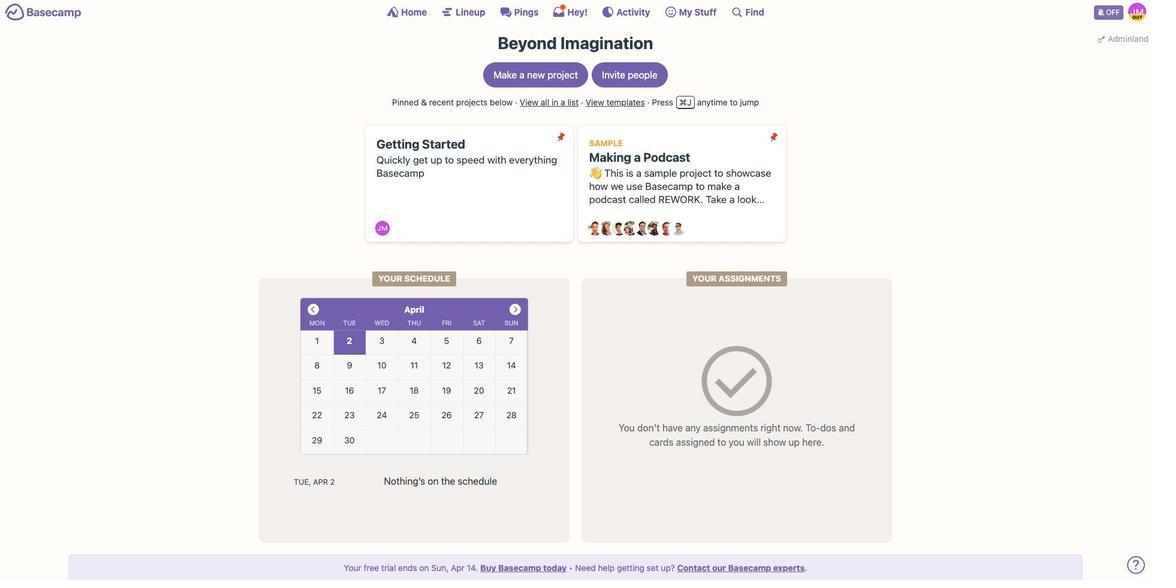 Task type: vqa. For each thing, say whether or not it's contained in the screenshot.
the bottommost info
no



Task type: describe. For each thing, give the bounding box(es) containing it.
nicole katz image
[[648, 222, 662, 236]]

jer mill image
[[1129, 3, 1147, 21]]

jared davis image
[[612, 222, 627, 236]]

jer mill image
[[376, 222, 390, 236]]

steve marsh image
[[660, 222, 674, 236]]

annie bryan image
[[588, 222, 603, 236]]



Task type: locate. For each thing, give the bounding box(es) containing it.
victor cooper image
[[671, 222, 686, 236]]

main element
[[0, 0, 1152, 23]]

keyboard shortcut: ⌘ + / image
[[731, 6, 743, 18]]

cheryl walters image
[[600, 222, 615, 236]]

switch accounts image
[[5, 3, 82, 22]]

josh fiske image
[[636, 222, 650, 236]]

jennifer young image
[[624, 222, 638, 236]]



